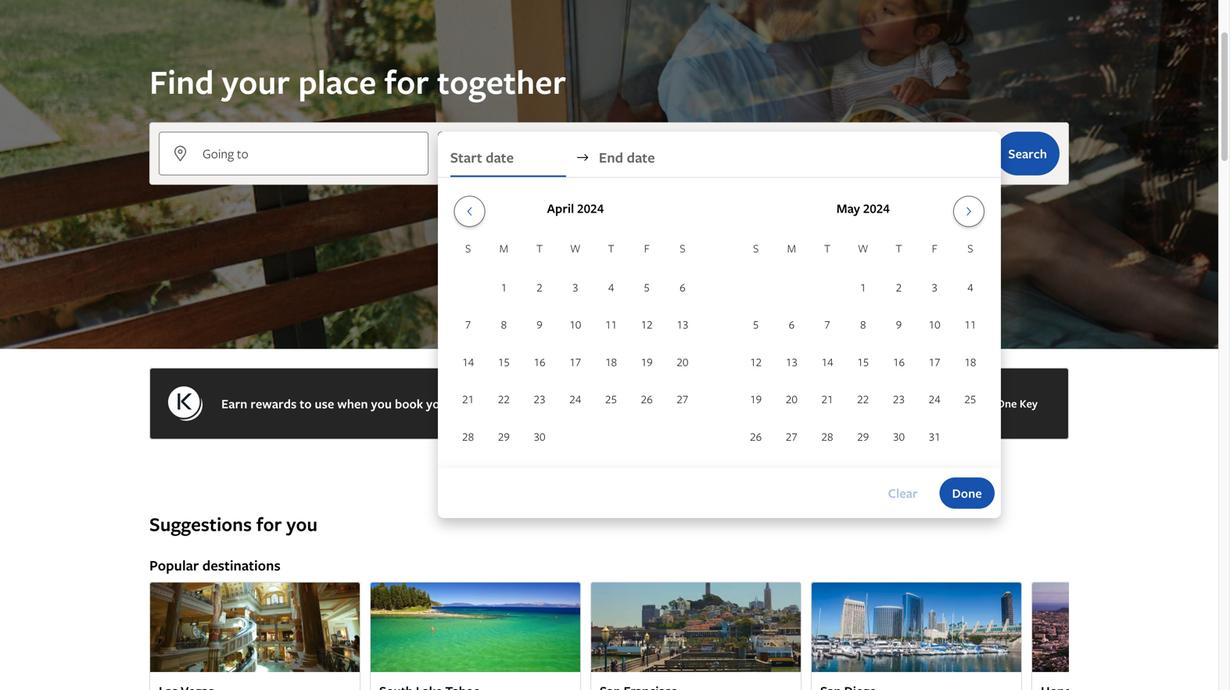 Task type: locate. For each thing, give the bounding box(es) containing it.
20 button
[[665, 344, 701, 380], [774, 382, 810, 417]]

25 inside april 2024 element
[[605, 392, 617, 407]]

1 3 button from the left
[[558, 269, 593, 305]]

w for april
[[570, 241, 581, 256]]

start date
[[450, 148, 514, 167]]

30 down on
[[534, 429, 546, 444]]

2 17 from the left
[[929, 355, 941, 369]]

29 inside may 2024 element
[[858, 429, 869, 444]]

2 28 button from the left
[[810, 419, 846, 455]]

1 2 button from the left
[[522, 269, 558, 305]]

1 horizontal spatial 14 button
[[810, 344, 846, 380]]

9
[[537, 317, 543, 332], [896, 317, 902, 332]]

las vegas featuring interior views image
[[149, 582, 361, 673]]

5
[[644, 280, 650, 295], [753, 317, 759, 332]]

1 horizontal spatial 11 button
[[953, 307, 989, 343]]

next
[[455, 395, 480, 413]]

1 25 from the left
[[605, 392, 617, 407]]

30 button left 31
[[881, 419, 917, 455]]

getaway
[[483, 395, 530, 413]]

11
[[605, 317, 617, 332], [965, 317, 977, 332]]

1 23 from the left
[[534, 392, 546, 407]]

end
[[599, 148, 624, 167]]

1 4 from the left
[[608, 280, 614, 295]]

2 28 from the left
[[822, 429, 834, 444]]

21
[[462, 392, 474, 407], [822, 392, 834, 407]]

for up destinations
[[256, 512, 282, 537]]

27 inside may 2024 element
[[786, 429, 798, 444]]

30 button down on
[[522, 419, 558, 455]]

1 horizontal spatial w
[[858, 241, 869, 256]]

14 button
[[450, 344, 486, 380], [810, 344, 846, 380]]

1 15 from the left
[[498, 355, 510, 369]]

9 button
[[522, 307, 558, 343], [881, 307, 917, 343]]

0 horizontal spatial 6 button
[[665, 269, 701, 305]]

1 vertical spatial 13
[[786, 355, 798, 369]]

1 horizontal spatial 20 button
[[774, 382, 810, 417]]

12 for the leftmost 12 button
[[641, 317, 653, 332]]

2 9 from the left
[[896, 317, 902, 332]]

2 m from the left
[[787, 241, 796, 256]]

24 button
[[558, 382, 593, 417], [917, 382, 953, 417]]

23 for first the 23 button from right
[[893, 392, 905, 407]]

0 horizontal spatial 29
[[498, 429, 510, 444]]

may 2024
[[837, 200, 890, 217]]

24 button up 31 button
[[917, 382, 953, 417]]

2
[[537, 280, 543, 295], [896, 280, 902, 295]]

23 inside may 2024 element
[[893, 392, 905, 407]]

5 inside april 2024 element
[[644, 280, 650, 295]]

6 button
[[665, 269, 701, 305], [774, 307, 810, 343]]

1 18 from the left
[[605, 355, 617, 369]]

application inside wizard region
[[450, 190, 989, 456]]

19 button up and on the right of page
[[629, 344, 665, 380]]

1 11 from the left
[[605, 317, 617, 332]]

25 button
[[593, 382, 629, 417], [953, 382, 989, 417]]

6 inside may 2024 element
[[789, 317, 795, 332]]

2 9 button from the left
[[881, 307, 917, 343]]

8 inside may 2024 element
[[860, 317, 866, 332]]

22 inside may 2024 element
[[858, 392, 869, 407]]

0 horizontal spatial 14 button
[[450, 344, 486, 380]]

12 inside may 2024 element
[[750, 355, 762, 369]]

17 up 31
[[929, 355, 941, 369]]

0 horizontal spatial 25
[[605, 392, 617, 407]]

1 28 button from the left
[[450, 419, 486, 455]]

0 horizontal spatial 13
[[677, 317, 689, 332]]

14 inside april 2024 element
[[462, 355, 474, 369]]

1 horizontal spatial 29
[[858, 429, 869, 444]]

1 horizontal spatial 18 button
[[953, 344, 989, 380]]

0 horizontal spatial 25 button
[[593, 382, 629, 417]]

1 horizontal spatial 25
[[965, 392, 977, 407]]

30 left 31
[[893, 429, 905, 444]]

16 inside april 2024 element
[[534, 355, 546, 369]]

10 inside may 2024 element
[[929, 317, 941, 332]]

date right end
[[627, 148, 655, 167]]

1 s from the left
[[465, 241, 471, 256]]

19
[[641, 355, 653, 369], [750, 392, 762, 407]]

1 8 from the left
[[501, 317, 507, 332]]

w inside april 2024 element
[[570, 241, 581, 256]]

6 inside april 2024 element
[[680, 280, 686, 295]]

2 button for may 2024
[[881, 269, 917, 305]]

29 inside april 2024 element
[[498, 429, 510, 444]]

29
[[498, 429, 510, 444], [858, 429, 869, 444]]

2 4 from the left
[[968, 280, 974, 295]]

28 for first 28 button from left
[[462, 429, 474, 444]]

12 button
[[629, 307, 665, 343], [738, 344, 774, 380]]

0 horizontal spatial 7
[[465, 317, 471, 332]]

2 22 from the left
[[858, 392, 869, 407]]

25 for second "25" button from the right
[[605, 392, 617, 407]]

1 vertical spatial 12
[[750, 355, 762, 369]]

expedia,
[[584, 395, 632, 413]]

0 horizontal spatial 23
[[534, 392, 546, 407]]

0 horizontal spatial 16 button
[[522, 344, 558, 380]]

26 button
[[629, 382, 665, 417], [738, 419, 774, 455]]

0 horizontal spatial f
[[644, 241, 650, 256]]

2 8 from the left
[[860, 317, 866, 332]]

2024 for may 2024
[[863, 200, 890, 217]]

20
[[677, 355, 689, 369], [786, 392, 798, 407]]

19 button right the hotels.com
[[738, 382, 774, 417]]

28
[[462, 429, 474, 444], [822, 429, 834, 444]]

1 28 from the left
[[462, 429, 474, 444]]

1 for may
[[860, 280, 866, 295]]

2 30 from the left
[[893, 429, 905, 444]]

3 button for may 2024
[[917, 269, 953, 305]]

you
[[371, 395, 392, 413], [287, 512, 318, 537]]

w down the april 2024
[[570, 241, 581, 256]]

2 1 button from the left
[[846, 269, 881, 305]]

29 button down getaway
[[486, 419, 522, 455]]

date for end date
[[627, 148, 655, 167]]

1 24 from the left
[[570, 392, 581, 407]]

1 10 from the left
[[570, 317, 581, 332]]

f
[[644, 241, 650, 256], [932, 241, 938, 256]]

15 inside may 2024 element
[[858, 355, 869, 369]]

1 30 from the left
[[534, 429, 546, 444]]

0 horizontal spatial m
[[500, 241, 509, 256]]

1 15 button from the left
[[486, 344, 522, 380]]

for right place
[[385, 59, 429, 104]]

1 2024 from the left
[[577, 200, 604, 217]]

1 vertical spatial 6 button
[[774, 307, 810, 343]]

1 horizontal spatial 5 button
[[738, 307, 774, 343]]

previous month image
[[460, 205, 479, 218]]

0 horizontal spatial 24 button
[[558, 382, 593, 417]]

17 button up 31 button
[[917, 344, 953, 380]]

2 24 from the left
[[929, 392, 941, 407]]

start
[[450, 148, 482, 167]]

search button
[[996, 132, 1060, 176]]

0 horizontal spatial 28
[[462, 429, 474, 444]]

3 button
[[558, 269, 593, 305], [917, 269, 953, 305]]

1 horizontal spatial 23 button
[[881, 382, 917, 417]]

2 14 button from the left
[[810, 344, 846, 380]]

1 horizontal spatial 26
[[750, 429, 762, 444]]

1 inside may 2024 element
[[860, 280, 866, 295]]

1 horizontal spatial 22
[[858, 392, 869, 407]]

1 for april
[[501, 280, 507, 295]]

your
[[222, 59, 290, 104], [426, 395, 452, 413]]

f inside april 2024 element
[[644, 241, 650, 256]]

13
[[677, 317, 689, 332], [786, 355, 798, 369]]

1 horizontal spatial 2
[[896, 280, 902, 295]]

w down the may 2024
[[858, 241, 869, 256]]

2 17 button from the left
[[917, 344, 953, 380]]

2 29 from the left
[[858, 429, 869, 444]]

7
[[465, 317, 471, 332], [825, 317, 831, 332]]

1 horizontal spatial your
[[426, 395, 452, 413]]

0 horizontal spatial 27
[[677, 392, 689, 407]]

2 24 button from the left
[[917, 382, 953, 417]]

25 inside may 2024 element
[[965, 392, 977, 407]]

17 up "vrbo,"
[[570, 355, 581, 369]]

27 inside april 2024 element
[[677, 392, 689, 407]]

16 button
[[522, 344, 558, 380], [881, 344, 917, 380]]

29 button
[[486, 419, 522, 455], [846, 419, 881, 455]]

1 horizontal spatial 28 button
[[810, 419, 846, 455]]

1 7 from the left
[[465, 317, 471, 332]]

24 up 31
[[929, 392, 941, 407]]

29 left 31
[[858, 429, 869, 444]]

16 inside may 2024 element
[[893, 355, 905, 369]]

date for start date
[[486, 148, 514, 167]]

18
[[605, 355, 617, 369], [965, 355, 977, 369]]

25 button up 31 button
[[953, 382, 989, 417]]

1 29 button from the left
[[486, 419, 522, 455]]

1 8 button from the left
[[486, 307, 522, 343]]

san francisco featuring a ferry, a high rise building and skyline image
[[591, 582, 802, 673]]

0 horizontal spatial 15 button
[[486, 344, 522, 380]]

1 horizontal spatial 2 button
[[881, 269, 917, 305]]

2 14 from the left
[[822, 355, 834, 369]]

5 button
[[629, 269, 665, 305], [738, 307, 774, 343]]

25 button left and on the right of page
[[593, 382, 629, 417]]

done
[[952, 485, 982, 502]]

1 vertical spatial 27 button
[[774, 419, 810, 455]]

start date button
[[450, 138, 566, 177]]

2 2 button from the left
[[881, 269, 917, 305]]

april 2024 element
[[450, 240, 701, 456]]

2024 right april
[[577, 200, 604, 217]]

date inside button
[[486, 148, 514, 167]]

14 inside may 2024 element
[[822, 355, 834, 369]]

on
[[533, 395, 548, 413]]

11 inside may 2024 element
[[965, 317, 977, 332]]

1 16 button from the left
[[522, 344, 558, 380]]

2 1 from the left
[[860, 280, 866, 295]]

2 3 button from the left
[[917, 269, 953, 305]]

application containing april 2024
[[450, 190, 989, 456]]

28 inside april 2024 element
[[462, 429, 474, 444]]

2 23 from the left
[[893, 392, 905, 407]]

1 horizontal spatial 19 button
[[738, 382, 774, 417]]

0 vertical spatial 20
[[677, 355, 689, 369]]

for
[[385, 59, 429, 104], [256, 512, 282, 537]]

1 4 button from the left
[[593, 269, 629, 305]]

1 21 from the left
[[462, 392, 474, 407]]

0 horizontal spatial 21 button
[[450, 382, 486, 417]]

1 horizontal spatial 1 button
[[846, 269, 881, 305]]

2 15 from the left
[[858, 355, 869, 369]]

2 25 from the left
[[965, 392, 977, 407]]

0 horizontal spatial 22
[[498, 392, 510, 407]]

2 16 button from the left
[[881, 344, 917, 380]]

1 1 from the left
[[501, 280, 507, 295]]

1 horizontal spatial 1
[[860, 280, 866, 295]]

27 button
[[665, 382, 701, 417], [774, 419, 810, 455]]

30 button
[[522, 419, 558, 455], [881, 419, 917, 455]]

2 22 button from the left
[[846, 382, 881, 417]]

4 t from the left
[[896, 241, 902, 256]]

0 horizontal spatial for
[[256, 512, 282, 537]]

22 button
[[486, 382, 522, 417], [846, 382, 881, 417]]

2 21 button from the left
[[810, 382, 846, 417]]

1 11 button from the left
[[593, 307, 629, 343]]

1 horizontal spatial 7 button
[[810, 307, 846, 343]]

2024 right may
[[863, 200, 890, 217]]

1 horizontal spatial 2024
[[863, 200, 890, 217]]

use
[[315, 395, 334, 413]]

book
[[395, 395, 423, 413]]

22 inside april 2024 element
[[498, 392, 510, 407]]

1 button for may
[[846, 269, 881, 305]]

1 vertical spatial 6
[[789, 317, 795, 332]]

0 horizontal spatial w
[[570, 241, 581, 256]]

1 horizontal spatial date
[[627, 148, 655, 167]]

1 1 button from the left
[[486, 269, 522, 305]]

1 date from the left
[[486, 148, 514, 167]]

1 vertical spatial 26
[[750, 429, 762, 444]]

directional image
[[576, 151, 590, 165]]

2024
[[577, 200, 604, 217], [863, 200, 890, 217]]

3 inside may 2024 element
[[932, 280, 938, 295]]

0 horizontal spatial 24
[[570, 392, 581, 407]]

1 vertical spatial for
[[256, 512, 282, 537]]

0 horizontal spatial 10
[[570, 317, 581, 332]]

0 horizontal spatial date
[[486, 148, 514, 167]]

1 9 from the left
[[537, 317, 543, 332]]

date inside button
[[627, 148, 655, 167]]

1 17 button from the left
[[558, 344, 593, 380]]

23 for first the 23 button from the left
[[534, 392, 546, 407]]

14
[[462, 355, 474, 369], [822, 355, 834, 369]]

10
[[570, 317, 581, 332], [929, 317, 941, 332]]

24
[[570, 392, 581, 407], [929, 392, 941, 407]]

1
[[501, 280, 507, 295], [860, 280, 866, 295]]

0 vertical spatial your
[[222, 59, 290, 104]]

s
[[465, 241, 471, 256], [680, 241, 686, 256], [753, 241, 759, 256], [968, 241, 974, 256]]

0 vertical spatial 13
[[677, 317, 689, 332]]

1 m from the left
[[500, 241, 509, 256]]

22
[[498, 392, 510, 407], [858, 392, 869, 407]]

22 button inside april 2024 element
[[486, 382, 522, 417]]

2 18 from the left
[[965, 355, 977, 369]]

show previous card image
[[140, 640, 159, 653]]

f inside may 2024 element
[[932, 241, 938, 256]]

1 23 button from the left
[[522, 382, 558, 417]]

23
[[534, 392, 546, 407], [893, 392, 905, 407]]

12 for 12 button to the right
[[750, 355, 762, 369]]

2 10 from the left
[[929, 317, 941, 332]]

1 horizontal spatial you
[[371, 395, 392, 413]]

26
[[641, 392, 653, 407], [750, 429, 762, 444]]

2 2024 from the left
[[863, 200, 890, 217]]

0 vertical spatial 12 button
[[629, 307, 665, 343]]

2 16 from the left
[[893, 355, 905, 369]]

your left next
[[426, 395, 452, 413]]

0 horizontal spatial 21
[[462, 392, 474, 407]]

1 29 from the left
[[498, 429, 510, 444]]

7 inside may 2024 element
[[825, 317, 831, 332]]

0 horizontal spatial 12
[[641, 317, 653, 332]]

1 horizontal spatial 12
[[750, 355, 762, 369]]

w inside may 2024 element
[[858, 241, 869, 256]]

15
[[498, 355, 510, 369], [858, 355, 869, 369]]

0 vertical spatial you
[[371, 395, 392, 413]]

find
[[149, 59, 214, 104]]

3 inside april 2024 element
[[573, 280, 578, 295]]

10 for the 10 button within april 2024 element
[[570, 317, 581, 332]]

21 button
[[450, 382, 486, 417], [810, 382, 846, 417]]

0 horizontal spatial 27 button
[[665, 382, 701, 417]]

0 horizontal spatial 8
[[501, 317, 507, 332]]

2 for april 2024
[[537, 280, 543, 295]]

0 vertical spatial 13 button
[[665, 307, 701, 343]]

19 inside april 2024 element
[[641, 355, 653, 369]]

19 for the 19 button to the top
[[641, 355, 653, 369]]

1 horizontal spatial 6
[[789, 317, 795, 332]]

23 inside april 2024 element
[[534, 392, 546, 407]]

0 horizontal spatial 2024
[[577, 200, 604, 217]]

2024 for april 2024
[[577, 200, 604, 217]]

27 for the topmost 27 button
[[677, 392, 689, 407]]

1 horizontal spatial 21
[[822, 392, 834, 407]]

0 horizontal spatial 2
[[537, 280, 543, 295]]

0 horizontal spatial 1 button
[[486, 269, 522, 305]]

m inside april 2024 element
[[500, 241, 509, 256]]

2 4 button from the left
[[953, 269, 989, 305]]

emerald bay state park image
[[370, 582, 581, 673]]

1 horizontal spatial 16
[[893, 355, 905, 369]]

m
[[500, 241, 509, 256], [787, 241, 796, 256]]

end date
[[599, 148, 655, 167]]

1 horizontal spatial 14
[[822, 355, 834, 369]]

18 button
[[593, 344, 629, 380], [953, 344, 989, 380]]

0 horizontal spatial 11 button
[[593, 307, 629, 343]]

2 25 button from the left
[[953, 382, 989, 417]]

application
[[450, 190, 989, 456]]

1 16 from the left
[[534, 355, 546, 369]]

25
[[605, 392, 617, 407], [965, 392, 977, 407]]

2 button
[[522, 269, 558, 305], [881, 269, 917, 305]]

date right start
[[486, 148, 514, 167]]

2 3 from the left
[[932, 280, 938, 295]]

29 button left 31
[[846, 419, 881, 455]]

0 vertical spatial 6
[[680, 280, 686, 295]]

0 horizontal spatial 9 button
[[522, 307, 558, 343]]

28 button
[[450, 419, 486, 455], [810, 419, 846, 455]]

0 horizontal spatial 5
[[644, 280, 650, 295]]

0 vertical spatial 5 button
[[629, 269, 665, 305]]

24 left expedia, at bottom
[[570, 392, 581, 407]]

done button
[[940, 478, 995, 509]]

24 button right on
[[558, 382, 593, 417]]

5 inside may 2024 element
[[753, 317, 759, 332]]

11 inside april 2024 element
[[605, 317, 617, 332]]

search
[[1009, 145, 1047, 162]]

7 inside april 2024 element
[[465, 317, 471, 332]]

for inside wizard region
[[385, 59, 429, 104]]

1 vertical spatial 5
[[753, 317, 759, 332]]

8 button
[[486, 307, 522, 343], [846, 307, 881, 343]]

2 11 from the left
[[965, 317, 977, 332]]

10 inside april 2024 element
[[570, 317, 581, 332]]

1 3 from the left
[[573, 280, 578, 295]]

4
[[608, 280, 614, 295], [968, 280, 974, 295]]

1 22 button from the left
[[486, 382, 522, 417]]

22 button inside may 2024 element
[[846, 382, 881, 417]]

0 horizontal spatial 29 button
[[486, 419, 522, 455]]

1 horizontal spatial 20
[[786, 392, 798, 407]]

1 14 button from the left
[[450, 344, 486, 380]]

17 button up "vrbo,"
[[558, 344, 593, 380]]

1 vertical spatial you
[[287, 512, 318, 537]]

to
[[300, 395, 312, 413]]

19 up and on the right of page
[[641, 355, 653, 369]]

1 10 button from the left
[[558, 307, 593, 343]]

2 f from the left
[[932, 241, 938, 256]]

2 23 button from the left
[[881, 382, 917, 417]]

12 inside april 2024 element
[[641, 317, 653, 332]]

1 horizontal spatial 15 button
[[846, 344, 881, 380]]

29 down getaway
[[498, 429, 510, 444]]

12
[[641, 317, 653, 332], [750, 355, 762, 369]]

1 14 from the left
[[462, 355, 474, 369]]

3 s from the left
[[753, 241, 759, 256]]

1 horizontal spatial 17 button
[[917, 344, 953, 380]]

1 horizontal spatial 13
[[786, 355, 798, 369]]

11 button
[[593, 307, 629, 343], [953, 307, 989, 343]]

1 horizontal spatial 9
[[896, 317, 902, 332]]

2 w from the left
[[858, 241, 869, 256]]

0 horizontal spatial 6
[[680, 280, 686, 295]]

t
[[537, 241, 543, 256], [608, 241, 615, 256], [824, 241, 831, 256], [896, 241, 902, 256]]

16
[[534, 355, 546, 369], [893, 355, 905, 369]]

2 date from the left
[[627, 148, 655, 167]]

date
[[486, 148, 514, 167], [627, 148, 655, 167]]

2 8 button from the left
[[846, 307, 881, 343]]

25 for 1st "25" button from right
[[965, 392, 977, 407]]

may
[[837, 200, 860, 217]]

0 horizontal spatial 26
[[641, 392, 653, 407]]

your right find
[[222, 59, 290, 104]]

0 horizontal spatial 12 button
[[629, 307, 665, 343]]

19 inside may 2024 element
[[750, 392, 762, 407]]

1 inside april 2024 element
[[501, 280, 507, 295]]

31 button
[[917, 419, 953, 455]]

0 horizontal spatial 4
[[608, 280, 614, 295]]

0 horizontal spatial 18 button
[[593, 344, 629, 380]]

1 horizontal spatial 13 button
[[774, 344, 810, 380]]

10 button
[[558, 307, 593, 343], [917, 307, 953, 343]]

19 right the hotels.com
[[750, 392, 762, 407]]

13 button
[[665, 307, 701, 343], [774, 344, 810, 380]]

suggestions
[[149, 512, 252, 537]]

popular
[[149, 556, 199, 575]]

rewards
[[250, 395, 297, 413]]

3
[[573, 280, 578, 295], [932, 280, 938, 295]]

7 button
[[450, 307, 486, 343], [810, 307, 846, 343]]

28 inside may 2024 element
[[822, 429, 834, 444]]

2 2 from the left
[[896, 280, 902, 295]]

1 f from the left
[[644, 241, 650, 256]]

6
[[680, 280, 686, 295], [789, 317, 795, 332]]

1 vertical spatial 5 button
[[738, 307, 774, 343]]

0 vertical spatial 6 button
[[665, 269, 701, 305]]

0 horizontal spatial 2 button
[[522, 269, 558, 305]]

2 21 from the left
[[822, 392, 834, 407]]

13 inside april 2024 element
[[677, 317, 689, 332]]

19 button
[[629, 344, 665, 380], [738, 382, 774, 417]]

1 horizontal spatial f
[[932, 241, 938, 256]]

0 horizontal spatial 19
[[641, 355, 653, 369]]

1 17 from the left
[[570, 355, 581, 369]]

30
[[534, 429, 546, 444], [893, 429, 905, 444]]

15 button
[[486, 344, 522, 380], [846, 344, 881, 380]]

1 horizontal spatial 30
[[893, 429, 905, 444]]



Task type: describe. For each thing, give the bounding box(es) containing it.
vrbo,
[[551, 395, 581, 413]]

21 inside may 2024 element
[[822, 392, 834, 407]]

1 t from the left
[[537, 241, 543, 256]]

6 for the rightmost 6 button
[[789, 317, 795, 332]]

18 inside april 2024 element
[[605, 355, 617, 369]]

1 vertical spatial your
[[426, 395, 452, 413]]

4 s from the left
[[968, 241, 974, 256]]

w for may
[[858, 241, 869, 256]]

2 10 button from the left
[[917, 307, 953, 343]]

4 button for may 2024
[[953, 269, 989, 305]]

1 7 button from the left
[[450, 307, 486, 343]]

1 30 button from the left
[[522, 419, 558, 455]]

2 s from the left
[[680, 241, 686, 256]]

earn
[[221, 395, 247, 413]]

marina district featuring a bay or harbor image
[[811, 582, 1022, 673]]

find your place for together
[[149, 59, 566, 104]]

recently viewed region
[[140, 487, 1079, 512]]

2 7 button from the left
[[810, 307, 846, 343]]

2 t from the left
[[608, 241, 615, 256]]

1 horizontal spatial 12 button
[[738, 344, 774, 380]]

2 15 button from the left
[[846, 344, 881, 380]]

10 button inside april 2024 element
[[558, 307, 593, 343]]

popular destinations
[[149, 556, 281, 575]]

17 inside may 2024 element
[[929, 355, 941, 369]]

24 for 1st 24 'button' from the left
[[570, 392, 581, 407]]

31
[[929, 429, 941, 444]]

2 for may 2024
[[896, 280, 902, 295]]

16 for 2nd 16 button from right
[[534, 355, 546, 369]]

0 horizontal spatial 26 button
[[629, 382, 665, 417]]

2 button for april 2024
[[522, 269, 558, 305]]

may 2024 element
[[738, 240, 989, 456]]

1 vertical spatial 20 button
[[774, 382, 810, 417]]

suggestions for you
[[149, 512, 318, 537]]

17 inside april 2024 element
[[570, 355, 581, 369]]

4 button for april 2024
[[593, 269, 629, 305]]

2 11 button from the left
[[953, 307, 989, 343]]

4 for april 2024
[[608, 280, 614, 295]]

show next card image
[[1060, 640, 1079, 653]]

17 button inside may 2024 element
[[917, 344, 953, 380]]

1 horizontal spatial 26 button
[[738, 419, 774, 455]]

30 inside may 2024 element
[[893, 429, 905, 444]]

1 vertical spatial 19 button
[[738, 382, 774, 417]]

0 vertical spatial 20 button
[[665, 344, 701, 380]]

3 for may 2024
[[932, 280, 938, 295]]

24 for 1st 24 'button' from the right
[[929, 392, 941, 407]]

13 inside may 2024 element
[[786, 355, 798, 369]]

hotels.com
[[659, 395, 723, 413]]

2 30 button from the left
[[881, 419, 917, 455]]

21 inside april 2024 element
[[462, 392, 474, 407]]

6 for 6 button to the left
[[680, 280, 686, 295]]

1 18 button from the left
[[593, 344, 629, 380]]

f for april 2024
[[644, 241, 650, 256]]

5 for topmost 5 button
[[644, 280, 650, 295]]

9 inside may 2024 element
[[896, 317, 902, 332]]

18 inside may 2024 element
[[965, 355, 977, 369]]

m for may 2024
[[787, 241, 796, 256]]

30 inside april 2024 element
[[534, 429, 546, 444]]

15 inside april 2024 element
[[498, 355, 510, 369]]

28 for 2nd 28 button from left
[[822, 429, 834, 444]]

2 18 button from the left
[[953, 344, 989, 380]]

1 button for april
[[486, 269, 522, 305]]

26 inside april 2024 element
[[641, 392, 653, 407]]

27 for the bottom 27 button
[[786, 429, 798, 444]]

wizard region
[[0, 0, 1219, 519]]

3 button for april 2024
[[558, 269, 593, 305]]

makiki - lower punchbowl - tantalus showing landscape views, a sunset and a city image
[[1032, 582, 1230, 673]]

0 vertical spatial 27 button
[[665, 382, 701, 417]]

16 for first 16 button from the right
[[893, 355, 905, 369]]

2 29 button from the left
[[846, 419, 881, 455]]

3 for april 2024
[[573, 280, 578, 295]]

10 for second the 10 button
[[929, 317, 941, 332]]

26 inside may 2024 element
[[750, 429, 762, 444]]

next month image
[[960, 205, 979, 218]]

together
[[437, 59, 566, 104]]

4 for may 2024
[[968, 280, 974, 295]]

3 t from the left
[[824, 241, 831, 256]]

and
[[635, 395, 656, 413]]

april
[[547, 200, 574, 217]]

17 button inside april 2024 element
[[558, 344, 593, 380]]

1 24 button from the left
[[558, 382, 593, 417]]

8 inside april 2024 element
[[501, 317, 507, 332]]

20 for the topmost 20 button
[[677, 355, 689, 369]]

1 25 button from the left
[[593, 382, 629, 417]]

destinations
[[202, 556, 281, 575]]

1 horizontal spatial 6 button
[[774, 307, 810, 343]]

april 2024
[[547, 200, 604, 217]]

m for april 2024
[[500, 241, 509, 256]]

f for may 2024
[[932, 241, 938, 256]]

0 vertical spatial 19 button
[[629, 344, 665, 380]]

1 9 button from the left
[[522, 307, 558, 343]]

19 for bottommost the 19 button
[[750, 392, 762, 407]]

20 for bottommost 20 button
[[786, 392, 798, 407]]

5 for the rightmost 5 button
[[753, 317, 759, 332]]

place
[[298, 59, 377, 104]]

when
[[337, 395, 368, 413]]

your inside wizard region
[[222, 59, 290, 104]]

earn rewards to use when you book your next getaway on vrbo, expedia, and hotels.com
[[221, 395, 723, 413]]

9 inside april 2024 element
[[537, 317, 543, 332]]

end date button
[[599, 138, 715, 177]]

1 21 button from the left
[[450, 382, 486, 417]]



Task type: vqa. For each thing, say whether or not it's contained in the screenshot.


